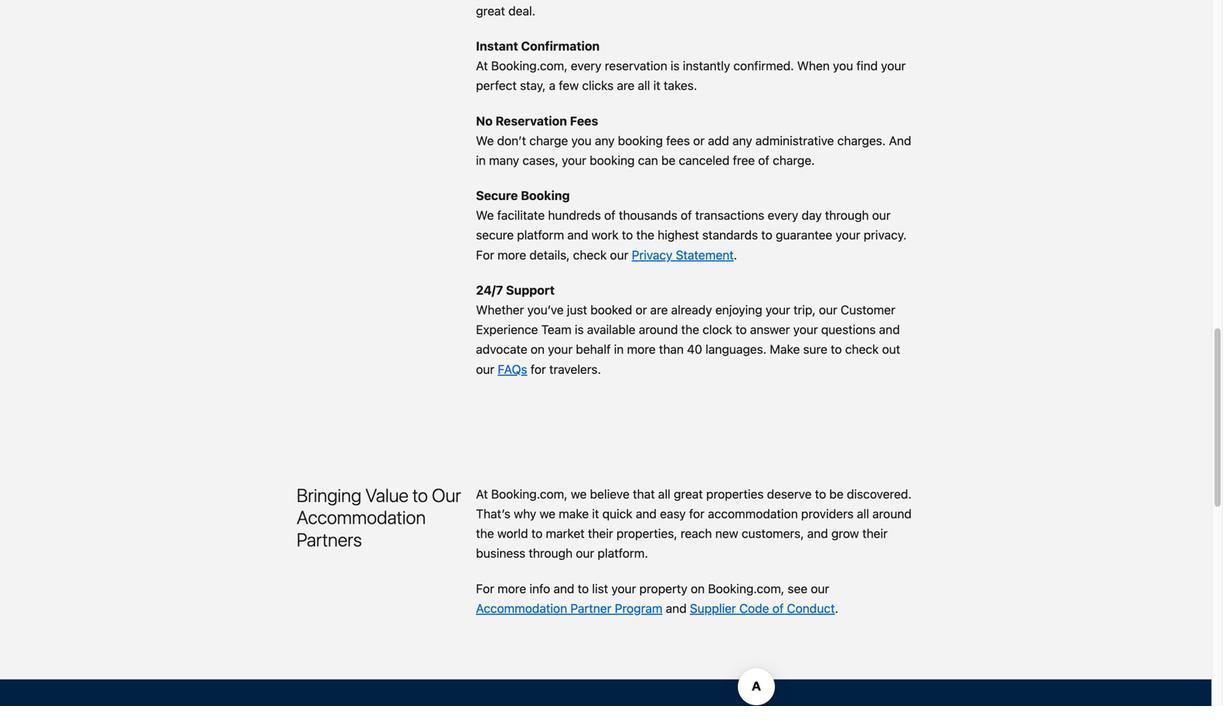 Task type: locate. For each thing, give the bounding box(es) containing it.
every left day
[[768, 208, 798, 223]]

value
[[365, 484, 409, 506]]

0 horizontal spatial or
[[635, 303, 647, 317]]

0 horizontal spatial every
[[571, 58, 602, 73]]

any down fees
[[595, 133, 615, 148]]

every up clicks
[[571, 58, 602, 73]]

2 horizontal spatial all
[[857, 506, 869, 521]]

few
[[559, 78, 579, 93]]

24/7 support whether you've just booked or are already enjoying your trip, our customer experience team is available around the clock to answer your questions and advocate on your behalf in more than 40 languages. make sure to check out our
[[476, 283, 900, 377]]

are
[[617, 78, 635, 93], [650, 303, 668, 317]]

we inside no reservation fees we don't charge you any booking fees or add any administrative charges. and in many cases, your booking can be canceled free of charge.
[[476, 133, 494, 148]]

on up supplier
[[691, 581, 705, 596]]

providers
[[801, 506, 854, 521]]

more inside 24/7 support whether you've just booked or are already enjoying your trip, our customer experience team is available around the clock to answer your questions and advocate on your behalf in more than 40 languages. make sure to check out our
[[627, 342, 656, 357]]

more left info at left bottom
[[498, 581, 526, 596]]

check down questions at the right top
[[845, 342, 879, 357]]

the down that's
[[476, 526, 494, 541]]

our up conduct
[[811, 581, 829, 596]]

that
[[633, 487, 655, 501]]

booking.com, up "why"
[[491, 487, 568, 501]]

0 vertical spatial we
[[571, 487, 587, 501]]

for up reach
[[689, 506, 705, 521]]

1 vertical spatial .
[[835, 601, 838, 616]]

we
[[571, 487, 587, 501], [540, 506, 556, 521]]

2 horizontal spatial the
[[681, 322, 699, 337]]

0 horizontal spatial the
[[476, 526, 494, 541]]

accommodation down value
[[297, 507, 426, 528]]

1 horizontal spatial around
[[872, 506, 912, 521]]

1 horizontal spatial any
[[732, 133, 752, 148]]

2 vertical spatial all
[[857, 506, 869, 521]]

1 horizontal spatial the
[[636, 228, 654, 242]]

fees
[[666, 133, 690, 148]]

our
[[872, 208, 891, 223], [610, 248, 628, 262], [819, 303, 837, 317], [476, 362, 494, 377], [576, 546, 594, 561], [811, 581, 829, 596]]

new
[[715, 526, 738, 541]]

1 vertical spatial we
[[540, 506, 556, 521]]

clicks
[[582, 78, 614, 93]]

are down reservation
[[617, 78, 635, 93]]

0 vertical spatial booking.com,
[[491, 58, 568, 73]]

1 vertical spatial around
[[872, 506, 912, 521]]

your down charge
[[562, 153, 586, 168]]

are left already
[[650, 303, 668, 317]]

hundreds
[[548, 208, 601, 223]]

properties,
[[616, 526, 677, 541]]

for right faqs
[[531, 362, 546, 377]]

your down team
[[548, 342, 573, 357]]

accommodation down info at left bottom
[[476, 601, 567, 616]]

and up the 'out'
[[879, 322, 900, 337]]

booking up 'can'
[[618, 133, 663, 148]]

it right make
[[592, 506, 599, 521]]

0 horizontal spatial on
[[531, 342, 545, 357]]

booking.com, up the code
[[708, 581, 784, 596]]

1 vertical spatial you
[[571, 133, 592, 148]]

more inside for more info and to list your property on booking.com, see our accommodation partner program and supplier code of conduct .
[[498, 581, 526, 596]]

and up accommodation partner program link
[[554, 581, 574, 596]]

around inside 24/7 support whether you've just booked or are already enjoying your trip, our customer experience team is available around the clock to answer your questions and advocate on your behalf in more than 40 languages. make sure to check out our
[[639, 322, 678, 337]]

0 horizontal spatial are
[[617, 78, 635, 93]]

faqs for travelers.
[[498, 362, 601, 377]]

every
[[571, 58, 602, 73], [768, 208, 798, 223]]

it
[[653, 78, 660, 93], [592, 506, 599, 521]]

your down trip,
[[793, 322, 818, 337]]

1 horizontal spatial you
[[833, 58, 853, 73]]

world
[[497, 526, 528, 541]]

1 vertical spatial check
[[845, 342, 879, 357]]

you left find
[[833, 58, 853, 73]]

conduct
[[787, 601, 835, 616]]

we right "why"
[[540, 506, 556, 521]]

1 we from the top
[[476, 133, 494, 148]]

your inside secure booking we facilitate hundreds of thousands of transactions every day through our secure platform and work to the highest standards to guarantee your privacy. for more details, check our
[[836, 228, 860, 242]]

0 horizontal spatial accommodation
[[297, 507, 426, 528]]

1 vertical spatial at
[[476, 487, 488, 501]]

be inside no reservation fees we don't charge you any booking fees or add any administrative charges. and in many cases, your booking can be canceled free of charge.
[[661, 153, 676, 168]]

1 horizontal spatial check
[[845, 342, 879, 357]]

be
[[661, 153, 676, 168], [829, 487, 844, 501]]

0 vertical spatial or
[[693, 133, 705, 148]]

to left list
[[578, 581, 589, 596]]

through inside at booking.com, we believe that all great properties deserve to be discovered. that's why we make it quick and easy for accommodation providers all around the world to market their properties, reach new customers, and grow their business through our platform.
[[529, 546, 573, 561]]

bringing value to our accommodation partners
[[297, 484, 461, 551]]

support
[[506, 283, 555, 297]]

we up "secure"
[[476, 208, 494, 223]]

1 horizontal spatial accommodation
[[476, 601, 567, 616]]

for
[[531, 362, 546, 377], [689, 506, 705, 521]]

1 vertical spatial the
[[681, 322, 699, 337]]

faqs link
[[498, 362, 527, 377]]

behalf
[[576, 342, 611, 357]]

is down 'just'
[[575, 322, 584, 337]]

we
[[476, 133, 494, 148], [476, 208, 494, 223]]

1 vertical spatial every
[[768, 208, 798, 223]]

1 horizontal spatial their
[[862, 526, 888, 541]]

in down available
[[614, 342, 624, 357]]

our down market
[[576, 546, 594, 561]]

all
[[638, 78, 650, 93], [658, 487, 671, 501], [857, 506, 869, 521]]

through down market
[[529, 546, 573, 561]]

2 for from the top
[[476, 581, 494, 596]]

accommodation inside bringing value to our accommodation partners
[[297, 507, 426, 528]]

it inside instant confirmation at booking.com, every reservation is instantly confirmed. when you find your perfect stay, a few clicks are all it takes.
[[653, 78, 660, 93]]

more left than
[[627, 342, 656, 357]]

0 vertical spatial at
[[476, 58, 488, 73]]

to
[[622, 228, 633, 242], [761, 228, 773, 242], [736, 322, 747, 337], [831, 342, 842, 357], [413, 484, 428, 506], [815, 487, 826, 501], [531, 526, 543, 541], [578, 581, 589, 596]]

check inside 24/7 support whether you've just booked or are already enjoying your trip, our customer experience team is available around the clock to answer your questions and advocate on your behalf in more than 40 languages. make sure to check out our
[[845, 342, 879, 357]]

through right day
[[825, 208, 869, 223]]

bringing
[[297, 484, 361, 506]]

1 vertical spatial for
[[689, 506, 705, 521]]

1 vertical spatial we
[[476, 208, 494, 223]]

in left many
[[476, 153, 486, 168]]

0 vertical spatial is
[[671, 58, 680, 73]]

to right sure
[[831, 342, 842, 357]]

2 vertical spatial more
[[498, 581, 526, 596]]

. down standards
[[734, 248, 737, 262]]

0 horizontal spatial in
[[476, 153, 486, 168]]

1 horizontal spatial or
[[693, 133, 705, 148]]

for down "secure"
[[476, 248, 494, 262]]

all down reservation
[[638, 78, 650, 93]]

are inside 24/7 support whether you've just booked or are already enjoying your trip, our customer experience team is available around the clock to answer your questions and advocate on your behalf in more than 40 languages. make sure to check out our
[[650, 303, 668, 317]]

we down no
[[476, 133, 494, 148]]

administrative
[[755, 133, 834, 148]]

1 horizontal spatial be
[[829, 487, 844, 501]]

to inside bringing value to our accommodation partners
[[413, 484, 428, 506]]

and
[[567, 228, 588, 242], [879, 322, 900, 337], [636, 506, 657, 521], [807, 526, 828, 541], [554, 581, 574, 596], [666, 601, 687, 616]]

you
[[833, 58, 853, 73], [571, 133, 592, 148]]

of
[[758, 153, 770, 168], [604, 208, 616, 223], [681, 208, 692, 223], [772, 601, 784, 616]]

or right 'booked'
[[635, 303, 647, 317]]

1 horizontal spatial we
[[571, 487, 587, 501]]

0 vertical spatial check
[[573, 248, 607, 262]]

2 their from the left
[[862, 526, 888, 541]]

accommodation inside for more info and to list your property on booking.com, see our accommodation partner program and supplier code of conduct .
[[476, 601, 567, 616]]

and
[[889, 133, 911, 148]]

1 vertical spatial for
[[476, 581, 494, 596]]

0 vertical spatial accommodation
[[297, 507, 426, 528]]

all right that
[[658, 487, 671, 501]]

your inside no reservation fees we don't charge you any booking fees or add any administrative charges. and in many cases, your booking can be canceled free of charge.
[[562, 153, 586, 168]]

1 vertical spatial all
[[658, 487, 671, 501]]

the down already
[[681, 322, 699, 337]]

0 vertical spatial in
[[476, 153, 486, 168]]

1 horizontal spatial for
[[689, 506, 705, 521]]

to down enjoying
[[736, 322, 747, 337]]

2 we from the top
[[476, 208, 494, 223]]

. down grow
[[835, 601, 838, 616]]

our down 'work' at the top
[[610, 248, 628, 262]]

at up that's
[[476, 487, 488, 501]]

it left takes.
[[653, 78, 660, 93]]

booking
[[521, 188, 570, 203]]

be right 'can'
[[661, 153, 676, 168]]

1 horizontal spatial on
[[691, 581, 705, 596]]

privacy.
[[864, 228, 907, 242]]

booking
[[618, 133, 663, 148], [590, 153, 635, 168]]

0 horizontal spatial we
[[540, 506, 556, 521]]

or inside 24/7 support whether you've just booked or are already enjoying your trip, our customer experience team is available around the clock to answer your questions and advocate on your behalf in more than 40 languages. make sure to check out our
[[635, 303, 647, 317]]

1 vertical spatial booking.com,
[[491, 487, 568, 501]]

property
[[639, 581, 688, 596]]

their
[[588, 526, 613, 541], [862, 526, 888, 541]]

0 vertical spatial every
[[571, 58, 602, 73]]

booking left 'can'
[[590, 153, 635, 168]]

0 vertical spatial around
[[639, 322, 678, 337]]

1 horizontal spatial is
[[671, 58, 680, 73]]

and down the providers
[[807, 526, 828, 541]]

business
[[476, 546, 525, 561]]

at up perfect
[[476, 58, 488, 73]]

1 horizontal spatial every
[[768, 208, 798, 223]]

1 vertical spatial it
[[592, 506, 599, 521]]

0 horizontal spatial around
[[639, 322, 678, 337]]

at inside instant confirmation at booking.com, every reservation is instantly confirmed. when you find your perfect stay, a few clicks are all it takes.
[[476, 58, 488, 73]]

through inside secure booking we facilitate hundreds of thousands of transactions every day through our secure platform and work to the highest standards to guarantee your privacy. for more details, check our
[[825, 208, 869, 223]]

privacy statement link
[[632, 248, 734, 262]]

0 horizontal spatial be
[[661, 153, 676, 168]]

your right list
[[611, 581, 636, 596]]

our
[[432, 484, 461, 506]]

is up takes.
[[671, 58, 680, 73]]

all down discovered.
[[857, 506, 869, 521]]

work
[[592, 228, 619, 242]]

perfect
[[476, 78, 517, 93]]

1 horizontal spatial it
[[653, 78, 660, 93]]

0 horizontal spatial their
[[588, 526, 613, 541]]

on
[[531, 342, 545, 357], [691, 581, 705, 596]]

0 vertical spatial on
[[531, 342, 545, 357]]

you down fees
[[571, 133, 592, 148]]

for
[[476, 248, 494, 262], [476, 581, 494, 596]]

sure
[[803, 342, 827, 357]]

0 vertical spatial for
[[531, 362, 546, 377]]

1 vertical spatial are
[[650, 303, 668, 317]]

highest
[[658, 228, 699, 242]]

1 at from the top
[[476, 58, 488, 73]]

0 vertical spatial be
[[661, 153, 676, 168]]

your left privacy.
[[836, 228, 860, 242]]

are inside instant confirmation at booking.com, every reservation is instantly confirmed. when you find your perfect stay, a few clicks are all it takes.
[[617, 78, 635, 93]]

is
[[671, 58, 680, 73], [575, 322, 584, 337]]

it inside at booking.com, we believe that all great properties deserve to be discovered. that's why we make it quick and easy for accommodation providers all around the world to market their properties, reach new customers, and grow their business through our platform.
[[592, 506, 599, 521]]

0 vertical spatial it
[[653, 78, 660, 93]]

the down thousands
[[636, 228, 654, 242]]

1 vertical spatial is
[[575, 322, 584, 337]]

great
[[674, 487, 703, 501]]

0 vertical spatial are
[[617, 78, 635, 93]]

their right grow
[[862, 526, 888, 541]]

around down discovered.
[[872, 506, 912, 521]]

the inside secure booking we facilitate hundreds of thousands of transactions every day through our secure platform and work to the highest standards to guarantee your privacy. for more details, check our
[[636, 228, 654, 242]]

on up faqs for travelers. in the left bottom of the page
[[531, 342, 545, 357]]

booking.com,
[[491, 58, 568, 73], [491, 487, 568, 501], [708, 581, 784, 596]]

reach
[[681, 526, 712, 541]]

around inside at booking.com, we believe that all great properties deserve to be discovered. that's why we make it quick and easy for accommodation providers all around the world to market their properties, reach new customers, and grow their business through our platform.
[[872, 506, 912, 521]]

any up free
[[732, 133, 752, 148]]

of right the code
[[772, 601, 784, 616]]

0 horizontal spatial for
[[531, 362, 546, 377]]

the inside at booking.com, we believe that all great properties deserve to be discovered. that's why we make it quick and easy for accommodation providers all around the world to market their properties, reach new customers, and grow their business through our platform.
[[476, 526, 494, 541]]

faqs
[[498, 362, 527, 377]]

for inside for more info and to list your property on booking.com, see our accommodation partner program and supplier code of conduct .
[[476, 581, 494, 596]]

0 horizontal spatial you
[[571, 133, 592, 148]]

booking.com, up stay,
[[491, 58, 568, 73]]

2 vertical spatial the
[[476, 526, 494, 541]]

for down the business
[[476, 581, 494, 596]]

facilitate
[[497, 208, 545, 223]]

1 vertical spatial in
[[614, 342, 624, 357]]

0 vertical spatial for
[[476, 248, 494, 262]]

list
[[592, 581, 608, 596]]

accommodation
[[708, 506, 798, 521]]

check down 'work' at the top
[[573, 248, 607, 262]]

0 horizontal spatial check
[[573, 248, 607, 262]]

stay,
[[520, 78, 546, 93]]

0 horizontal spatial it
[[592, 506, 599, 521]]

around
[[639, 322, 678, 337], [872, 506, 912, 521]]

why
[[514, 506, 536, 521]]

to left our
[[413, 484, 428, 506]]

is inside 24/7 support whether you've just booked or are already enjoying your trip, our customer experience team is available around the clock to answer your questions and advocate on your behalf in more than 40 languages. make sure to check out our
[[575, 322, 584, 337]]

1 vertical spatial on
[[691, 581, 705, 596]]

cases,
[[523, 153, 558, 168]]

2 vertical spatial booking.com,
[[708, 581, 784, 596]]

more
[[498, 248, 526, 262], [627, 342, 656, 357], [498, 581, 526, 596]]

be up the providers
[[829, 487, 844, 501]]

your right find
[[881, 58, 906, 73]]

charge.
[[773, 153, 815, 168]]

and down property
[[666, 601, 687, 616]]

0 horizontal spatial is
[[575, 322, 584, 337]]

to up the providers
[[815, 487, 826, 501]]

we inside secure booking we facilitate hundreds of thousands of transactions every day through our secure platform and work to the highest standards to guarantee your privacy. for more details, check our
[[476, 208, 494, 223]]

more down "secure"
[[498, 248, 526, 262]]

1 vertical spatial through
[[529, 546, 573, 561]]

or left add
[[693, 133, 705, 148]]

for inside secure booking we facilitate hundreds of thousands of transactions every day through our secure platform and work to the highest standards to guarantee your privacy. for more details, check our
[[476, 248, 494, 262]]

1 for from the top
[[476, 248, 494, 262]]

1 vertical spatial be
[[829, 487, 844, 501]]

0 vertical spatial we
[[476, 133, 494, 148]]

1 horizontal spatial in
[[614, 342, 624, 357]]

1 horizontal spatial through
[[825, 208, 869, 223]]

already
[[671, 303, 712, 317]]

and down hundreds
[[567, 228, 588, 242]]

1 vertical spatial or
[[635, 303, 647, 317]]

instantly
[[683, 58, 730, 73]]

2 at from the top
[[476, 487, 488, 501]]

confirmed.
[[733, 58, 794, 73]]

0 vertical spatial all
[[638, 78, 650, 93]]

of right free
[[758, 153, 770, 168]]

1 vertical spatial more
[[627, 342, 656, 357]]

0 horizontal spatial any
[[595, 133, 615, 148]]

0 horizontal spatial through
[[529, 546, 573, 561]]

canceled
[[679, 153, 730, 168]]

charges.
[[837, 133, 886, 148]]

and inside secure booking we facilitate hundreds of thousands of transactions every day through our secure platform and work to the highest standards to guarantee your privacy. for more details, check our
[[567, 228, 588, 242]]

and inside 24/7 support whether you've just booked or are already enjoying your trip, our customer experience team is available around the clock to answer your questions and advocate on your behalf in more than 40 languages. make sure to check out our
[[879, 322, 900, 337]]

1 horizontal spatial .
[[835, 601, 838, 616]]

around up than
[[639, 322, 678, 337]]

their down quick
[[588, 526, 613, 541]]

we up make
[[571, 487, 587, 501]]

1 horizontal spatial are
[[650, 303, 668, 317]]

0 vertical spatial the
[[636, 228, 654, 242]]

0 horizontal spatial all
[[638, 78, 650, 93]]

0 vertical spatial through
[[825, 208, 869, 223]]

0 horizontal spatial .
[[734, 248, 737, 262]]

1 vertical spatial accommodation
[[476, 601, 567, 616]]

0 vertical spatial you
[[833, 58, 853, 73]]

0 vertical spatial more
[[498, 248, 526, 262]]



Task type: describe. For each thing, give the bounding box(es) containing it.
in inside 24/7 support whether you've just booked or are already enjoying your trip, our customer experience team is available around the clock to answer your questions and advocate on your behalf in more than 40 languages. make sure to check out our
[[614, 342, 624, 357]]

day
[[802, 208, 822, 223]]

on inside 24/7 support whether you've just booked or are already enjoying your trip, our customer experience team is available around the clock to answer your questions and advocate on your behalf in more than 40 languages. make sure to check out our
[[531, 342, 545, 357]]

1 their from the left
[[588, 526, 613, 541]]

for inside at booking.com, we believe that all great properties deserve to be discovered. that's why we make it quick and easy for accommodation providers all around the world to market their properties, reach new customers, and grow their business through our platform.
[[689, 506, 705, 521]]

properties
[[706, 487, 764, 501]]

see
[[788, 581, 808, 596]]

our inside for more info and to list your property on booking.com, see our accommodation partner program and supplier code of conduct .
[[811, 581, 829, 596]]

code
[[739, 601, 769, 616]]

grow
[[831, 526, 859, 541]]

takes.
[[664, 78, 697, 93]]

0 vertical spatial booking
[[618, 133, 663, 148]]

clock
[[703, 322, 732, 337]]

standards
[[702, 228, 758, 242]]

you inside no reservation fees we don't charge you any booking fees or add any administrative charges. and in many cases, your booking can be canceled free of charge.
[[571, 133, 592, 148]]

to right 'work' at the top
[[622, 228, 633, 242]]

privacy statement .
[[632, 248, 737, 262]]

secure booking we facilitate hundreds of thousands of transactions every day through our secure platform and work to the highest standards to guarantee your privacy. for more details, check our
[[476, 188, 907, 262]]

or inside no reservation fees we don't charge you any booking fees or add any administrative charges. and in many cases, your booking can be canceled free of charge.
[[693, 133, 705, 148]]

your inside instant confirmation at booking.com, every reservation is instantly confirmed. when you find your perfect stay, a few clicks are all it takes.
[[881, 58, 906, 73]]

trip,
[[794, 303, 816, 317]]

booking.com, inside for more info and to list your property on booking.com, see our accommodation partner program and supplier code of conduct .
[[708, 581, 784, 596]]

when
[[797, 58, 830, 73]]

our inside at booking.com, we believe that all great properties deserve to be discovered. that's why we make it quick and easy for accommodation providers all around the world to market their properties, reach new customers, and grow their business through our platform.
[[576, 546, 594, 561]]

2 any from the left
[[732, 133, 752, 148]]

for more info and to list your property on booking.com, see our accommodation partner program and supplier code of conduct .
[[476, 581, 838, 616]]

guarantee
[[776, 228, 832, 242]]

advocate
[[476, 342, 527, 357]]

deserve
[[767, 487, 812, 501]]

free
[[733, 153, 755, 168]]

transactions
[[695, 208, 764, 223]]

program
[[615, 601, 663, 616]]

check inside secure booking we facilitate hundreds of thousands of transactions every day through our secure platform and work to the highest standards to guarantee your privacy. for more details, check our
[[573, 248, 607, 262]]

to down "why"
[[531, 526, 543, 541]]

out
[[882, 342, 900, 357]]

be inside at booking.com, we believe that all great properties deserve to be discovered. that's why we make it quick and easy for accommodation providers all around the world to market their properties, reach new customers, and grow their business through our platform.
[[829, 487, 844, 501]]

of inside for more info and to list your property on booking.com, see our accommodation partner program and supplier code of conduct .
[[772, 601, 784, 616]]

1 horizontal spatial all
[[658, 487, 671, 501]]

on inside for more info and to list your property on booking.com, see our accommodation partner program and supplier code of conduct .
[[691, 581, 705, 596]]

customer
[[841, 303, 895, 317]]

experience
[[476, 322, 538, 337]]

can
[[638, 153, 658, 168]]

questions
[[821, 322, 876, 337]]

fees
[[570, 113, 598, 128]]

40
[[687, 342, 702, 357]]

supplier code of conduct link
[[690, 601, 835, 616]]

of up 'work' at the top
[[604, 208, 616, 223]]

platform
[[517, 228, 564, 242]]

no
[[476, 113, 493, 128]]

partners
[[297, 529, 362, 551]]

0 vertical spatial .
[[734, 248, 737, 262]]

quick
[[602, 506, 633, 521]]

thousands
[[619, 208, 677, 223]]

instant confirmation at booking.com, every reservation is instantly confirmed. when you find your perfect stay, a few clicks are all it takes.
[[476, 39, 906, 93]]

booking.com, inside instant confirmation at booking.com, every reservation is instantly confirmed. when you find your perfect stay, a few clicks are all it takes.
[[491, 58, 568, 73]]

don't
[[497, 133, 526, 148]]

to inside for more info and to list your property on booking.com, see our accommodation partner program and supplier code of conduct .
[[578, 581, 589, 596]]

than
[[659, 342, 684, 357]]

of inside no reservation fees we don't charge you any booking fees or add any administrative charges. and in many cases, your booking can be canceled free of charge.
[[758, 153, 770, 168]]

travelers.
[[549, 362, 601, 377]]

all inside instant confirmation at booking.com, every reservation is instantly confirmed. when you find your perfect stay, a few clicks are all it takes.
[[638, 78, 650, 93]]

to right standards
[[761, 228, 773, 242]]

secure
[[476, 188, 518, 203]]

answer
[[750, 322, 790, 337]]

our right trip,
[[819, 303, 837, 317]]

make
[[559, 506, 589, 521]]

reservation
[[605, 58, 667, 73]]

every inside instant confirmation at booking.com, every reservation is instantly confirmed. when you find your perfect stay, a few clicks are all it takes.
[[571, 58, 602, 73]]

secure
[[476, 228, 514, 242]]

your up answer
[[766, 303, 790, 317]]

accommodation partner program link
[[476, 601, 663, 616]]

find
[[856, 58, 878, 73]]

customers,
[[742, 526, 804, 541]]

1 any from the left
[[595, 133, 615, 148]]

no reservation fees we don't charge you any booking fees or add any administrative charges. and in many cases, your booking can be canceled free of charge.
[[476, 113, 911, 168]]

team
[[541, 322, 572, 337]]

languages.
[[706, 342, 767, 357]]

that's
[[476, 506, 511, 521]]

reservation
[[496, 113, 567, 128]]

many
[[489, 153, 519, 168]]

is inside instant confirmation at booking.com, every reservation is instantly confirmed. when you find your perfect stay, a few clicks are all it takes.
[[671, 58, 680, 73]]

make
[[770, 342, 800, 357]]

you've
[[527, 303, 564, 317]]

the inside 24/7 support whether you've just booked or are already enjoying your trip, our customer experience team is available around the clock to answer your questions and advocate on your behalf in more than 40 languages. make sure to check out our
[[681, 322, 699, 337]]

at inside at booking.com, we believe that all great properties deserve to be discovered. that's why we make it quick and easy for accommodation providers all around the world to market their properties, reach new customers, and grow their business through our platform.
[[476, 487, 488, 501]]

more inside secure booking we facilitate hundreds of thousands of transactions every day through our secure platform and work to the highest standards to guarantee your privacy. for more details, check our
[[498, 248, 526, 262]]

instant
[[476, 39, 518, 53]]

a
[[549, 78, 556, 93]]

available
[[587, 322, 636, 337]]

1 vertical spatial booking
[[590, 153, 635, 168]]

every inside secure booking we facilitate hundreds of thousands of transactions every day through our secure platform and work to the highest standards to guarantee your privacy. for more details, check our
[[768, 208, 798, 223]]

of up the highest
[[681, 208, 692, 223]]

statement
[[676, 248, 734, 262]]

info
[[529, 581, 550, 596]]

details,
[[529, 248, 570, 262]]

believe
[[590, 487, 630, 501]]

privacy
[[632, 248, 673, 262]]

and up properties,
[[636, 506, 657, 521]]

our up privacy.
[[872, 208, 891, 223]]

24/7
[[476, 283, 503, 297]]

enjoying
[[715, 303, 762, 317]]

charge
[[529, 133, 568, 148]]

our down advocate
[[476, 362, 494, 377]]

market
[[546, 526, 585, 541]]

add
[[708, 133, 729, 148]]

whether
[[476, 303, 524, 317]]

in inside no reservation fees we don't charge you any booking fees or add any administrative charges. and in many cases, your booking can be canceled free of charge.
[[476, 153, 486, 168]]

you inside instant confirmation at booking.com, every reservation is instantly confirmed. when you find your perfect stay, a few clicks are all it takes.
[[833, 58, 853, 73]]

confirmation
[[521, 39, 600, 53]]

platform.
[[598, 546, 648, 561]]

your inside for more info and to list your property on booking.com, see our accommodation partner program and supplier code of conduct .
[[611, 581, 636, 596]]

booking.com, inside at booking.com, we believe that all great properties deserve to be discovered. that's why we make it quick and easy for accommodation providers all around the world to market their properties, reach new customers, and grow their business through our platform.
[[491, 487, 568, 501]]

. inside for more info and to list your property on booking.com, see our accommodation partner program and supplier code of conduct .
[[835, 601, 838, 616]]



Task type: vqa. For each thing, say whether or not it's contained in the screenshot.
check
yes



